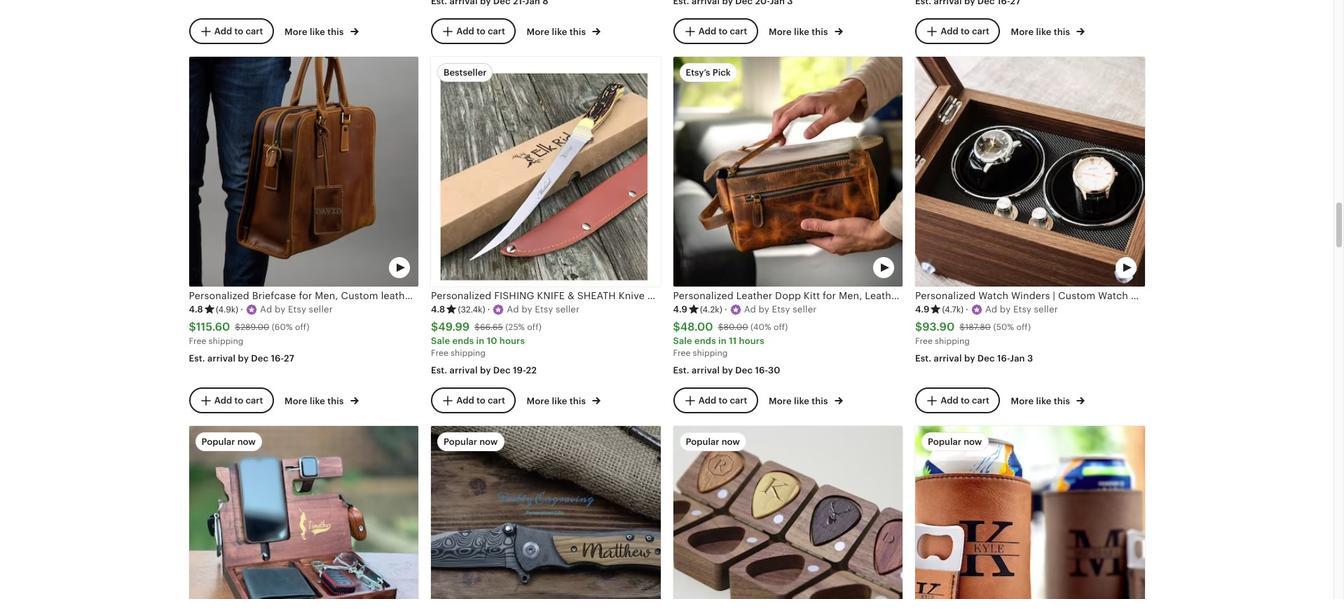 Task type: locate. For each thing, give the bounding box(es) containing it.
2 4.9 from the left
[[916, 304, 930, 315]]

0 horizontal spatial 4.9
[[673, 304, 688, 315]]

(60%
[[272, 322, 293, 332]]

hours
[[500, 336, 525, 346], [739, 336, 765, 346]]

ends
[[453, 336, 474, 346], [695, 336, 716, 346]]

arrival
[[208, 354, 236, 364], [934, 354, 962, 364], [450, 365, 478, 376], [692, 365, 720, 376]]

93.90
[[923, 321, 955, 334]]

4 off) from the left
[[1017, 322, 1031, 332]]

·
[[241, 304, 243, 315], [488, 304, 490, 315], [725, 304, 727, 315], [966, 304, 969, 315]]

to
[[234, 26, 243, 36], [477, 26, 486, 36], [719, 26, 728, 36], [961, 26, 970, 36], [234, 395, 243, 406], [477, 395, 486, 406], [719, 395, 728, 406], [961, 395, 970, 406]]

2 hours from the left
[[739, 336, 765, 346]]

like
[[310, 27, 325, 37], [552, 27, 568, 37], [794, 27, 810, 37], [1037, 27, 1052, 37], [310, 396, 325, 407], [552, 396, 568, 407], [794, 396, 810, 407], [1037, 396, 1052, 407]]

3 · from the left
[[725, 304, 727, 315]]

free down 115.60
[[189, 336, 206, 346]]

more
[[285, 27, 308, 37], [527, 27, 550, 37], [769, 27, 792, 37], [1011, 27, 1034, 37], [285, 396, 308, 407], [527, 396, 550, 407], [769, 396, 792, 407], [1011, 396, 1034, 407]]

off) inside $ 49.99 $ 66.65 (25% off) sale ends in 10 hours free shipping
[[527, 322, 542, 332]]

hours down '(25%'
[[500, 336, 525, 346]]

1 horizontal spatial ends
[[695, 336, 716, 346]]

product video element for 48.00
[[673, 57, 903, 287]]

1 horizontal spatial 16-
[[755, 365, 768, 376]]

2 sale from the left
[[673, 336, 693, 346]]

arrival down $ 48.00 $ 80.00 (40% off) sale ends in 11 hours free shipping
[[692, 365, 720, 376]]

1 off) from the left
[[295, 322, 310, 332]]

2 in from the left
[[719, 336, 727, 346]]

est. arrival by dec 16-27
[[189, 354, 294, 364]]

sale down "48.00"
[[673, 336, 693, 346]]

1 sale from the left
[[431, 336, 450, 346]]

personalized fishing knife & sheath knive custom engraved filet christmas gifts for him dad boyfriend gift for men man fisherman fillet image
[[431, 57, 661, 287]]

off) right (60%
[[295, 322, 310, 332]]

sale inside $ 48.00 $ 80.00 (40% off) sale ends in 11 hours free shipping
[[673, 336, 693, 346]]

4.9 up 93.90
[[916, 304, 930, 315]]

by for 115.60
[[238, 354, 249, 364]]

dec left 30
[[736, 365, 753, 376]]

· right (4.7k)
[[966, 304, 969, 315]]

in inside $ 48.00 $ 80.00 (40% off) sale ends in 11 hours free shipping
[[719, 336, 727, 346]]

off) right (50%
[[1017, 322, 1031, 332]]

popular
[[202, 437, 235, 447], [444, 437, 477, 447], [686, 437, 720, 447], [928, 437, 962, 447]]

off)
[[295, 322, 310, 332], [527, 322, 542, 332], [774, 322, 788, 332], [1017, 322, 1031, 332]]

ends inside $ 48.00 $ 80.00 (40% off) sale ends in 11 hours free shipping
[[695, 336, 716, 346]]

ends down 49.99
[[453, 336, 474, 346]]

0 horizontal spatial ends
[[453, 336, 474, 346]]

4.8 up 49.99
[[431, 304, 445, 315]]

by down 11 at the bottom right of page
[[722, 365, 733, 376]]

(25%
[[506, 322, 525, 332]]

hours for 48.00
[[739, 336, 765, 346]]

3 popular from the left
[[686, 437, 720, 447]]

dec left 19-
[[493, 365, 511, 376]]

3
[[1028, 354, 1034, 364]]

16-
[[271, 354, 284, 364], [998, 354, 1011, 364], [755, 365, 768, 376]]

arrival for 115.60
[[208, 354, 236, 364]]

4.9
[[673, 304, 688, 315], [916, 304, 930, 315]]

off) inside $ 93.90 $ 187.80 (50% off) free shipping
[[1017, 322, 1031, 332]]

off) right the (40%
[[774, 322, 788, 332]]

by down 10
[[480, 365, 491, 376]]

1 ends from the left
[[453, 336, 474, 346]]

free down "48.00"
[[673, 348, 691, 358]]

product video element
[[189, 57, 419, 287], [673, 57, 903, 287], [916, 57, 1145, 287], [189, 426, 419, 599], [673, 426, 903, 599]]

ends for 48.00
[[695, 336, 716, 346]]

by down $ 115.60 $ 289.00 (60% off) free shipping
[[238, 354, 249, 364]]

0 horizontal spatial 4.8
[[189, 304, 203, 315]]

off) right '(25%'
[[527, 322, 542, 332]]

49.99
[[438, 321, 470, 334]]

16- left 3
[[998, 354, 1011, 364]]

now
[[237, 437, 256, 447], [480, 437, 498, 447], [722, 437, 740, 447], [964, 437, 983, 447]]

popular now link
[[189, 426, 419, 599], [431, 426, 661, 599], [673, 426, 903, 599], [916, 426, 1145, 599]]

hours for 49.99
[[500, 336, 525, 346]]

free inside $ 93.90 $ 187.80 (50% off) free shipping
[[916, 336, 933, 346]]

dec for 48.00
[[736, 365, 753, 376]]

$ down "(4.9k)"
[[235, 322, 241, 332]]

by
[[238, 354, 249, 364], [965, 354, 976, 364], [480, 365, 491, 376], [722, 365, 733, 376]]

4.8 up 115.60
[[189, 304, 203, 315]]

$
[[189, 321, 196, 334], [431, 321, 438, 334], [673, 321, 681, 334], [916, 321, 923, 334], [235, 322, 241, 332], [475, 322, 480, 332], [718, 322, 724, 332], [960, 322, 966, 332]]

16- down the (40%
[[755, 365, 768, 376]]

cart
[[246, 26, 263, 36], [488, 26, 505, 36], [730, 26, 748, 36], [972, 26, 990, 36], [246, 395, 263, 406], [488, 395, 505, 406], [730, 395, 748, 406], [972, 395, 990, 406]]

shipping inside $ 48.00 $ 80.00 (40% off) sale ends in 11 hours free shipping
[[693, 348, 728, 358]]

add to cart
[[214, 26, 263, 36], [457, 26, 505, 36], [699, 26, 748, 36], [941, 26, 990, 36], [214, 395, 263, 406], [457, 395, 505, 406], [699, 395, 748, 406], [941, 395, 990, 406]]

$ up est. arrival by dec 16-27
[[189, 321, 196, 334]]

$ 93.90 $ 187.80 (50% off) free shipping
[[916, 321, 1031, 346]]

in for 49.99
[[476, 336, 485, 346]]

shipping down 93.90
[[935, 336, 970, 346]]

popular now
[[202, 437, 256, 447], [444, 437, 498, 447], [686, 437, 740, 447], [928, 437, 983, 447]]

shipping down 115.60
[[209, 336, 244, 346]]

$ down (4.7k)
[[960, 322, 966, 332]]

1 hours from the left
[[500, 336, 525, 346]]

2 popular now link from the left
[[431, 426, 661, 599]]

1 horizontal spatial sale
[[673, 336, 693, 346]]

add to cart button
[[189, 19, 274, 44], [431, 19, 516, 44], [673, 19, 758, 44], [916, 19, 1000, 44], [189, 388, 274, 414], [431, 388, 516, 414], [673, 388, 758, 414], [916, 388, 1000, 414]]

1 · from the left
[[241, 304, 243, 315]]

hours inside $ 48.00 $ 80.00 (40% off) sale ends in 11 hours free shipping
[[739, 336, 765, 346]]

4 · from the left
[[966, 304, 969, 315]]

16- for 93.90
[[998, 354, 1011, 364]]

est. for 93.90
[[916, 354, 932, 364]]

more like this link
[[285, 24, 359, 39], [527, 24, 601, 39], [769, 24, 843, 39], [1011, 24, 1086, 39], [285, 393, 359, 408], [527, 393, 601, 408], [769, 393, 843, 408], [1011, 393, 1086, 408]]

3 now from the left
[[722, 437, 740, 447]]

· right the (32.4k)
[[488, 304, 490, 315]]

arrival down $ 49.99 $ 66.65 (25% off) sale ends in 10 hours free shipping
[[450, 365, 478, 376]]

0 horizontal spatial 16-
[[271, 354, 284, 364]]

free inside $ 49.99 $ 66.65 (25% off) sale ends in 10 hours free shipping
[[431, 348, 449, 358]]

· right (4.2k)
[[725, 304, 727, 315]]

free
[[189, 336, 206, 346], [916, 336, 933, 346], [431, 348, 449, 358], [673, 348, 691, 358]]

by down $ 93.90 $ 187.80 (50% off) free shipping
[[965, 354, 976, 364]]

ends inside $ 49.99 $ 66.65 (25% off) sale ends in 10 hours free shipping
[[453, 336, 474, 346]]

sale down 49.99
[[431, 336, 450, 346]]

2 ends from the left
[[695, 336, 716, 346]]

ends down "48.00"
[[695, 336, 716, 346]]

dec down $ 115.60 $ 289.00 (60% off) free shipping
[[251, 354, 269, 364]]

$ down the (32.4k)
[[475, 322, 480, 332]]

hours inside $ 49.99 $ 66.65 (25% off) sale ends in 10 hours free shipping
[[500, 336, 525, 346]]

$ 48.00 $ 80.00 (40% off) sale ends in 11 hours free shipping
[[673, 321, 788, 358]]

est. down 49.99
[[431, 365, 447, 376]]

27
[[284, 354, 294, 364]]

4.9 up "48.00"
[[673, 304, 688, 315]]

est. down "48.00"
[[673, 365, 690, 376]]

1 in from the left
[[476, 336, 485, 346]]

est. down 93.90
[[916, 354, 932, 364]]

0 horizontal spatial in
[[476, 336, 485, 346]]

2 off) from the left
[[527, 322, 542, 332]]

2 horizontal spatial 16-
[[998, 354, 1011, 364]]

4.8
[[189, 304, 203, 315], [431, 304, 445, 315]]

0 horizontal spatial hours
[[500, 336, 525, 346]]

dec
[[251, 354, 269, 364], [978, 354, 995, 364], [493, 365, 511, 376], [736, 365, 753, 376]]

1 horizontal spatial 4.9
[[916, 304, 930, 315]]

shipping inside $ 115.60 $ 289.00 (60% off) free shipping
[[209, 336, 244, 346]]

personalized briefcase for men, custom leather briefcase, christmas gift for him, messenger bag, laptop bag,office bag,birthday gift for dad image
[[189, 57, 419, 287]]

· for 93.90
[[966, 304, 969, 315]]

arrival down 115.60
[[208, 354, 236, 364]]

2 4.8 from the left
[[431, 304, 445, 315]]

shipping up est. arrival by dec 19-22
[[451, 348, 486, 358]]

free down 49.99
[[431, 348, 449, 358]]

bestseller
[[444, 67, 487, 78]]

1 4.8 from the left
[[189, 304, 203, 315]]

30
[[768, 365, 781, 376]]

187.80
[[966, 322, 991, 332]]

in left 11 at the bottom right of page
[[719, 336, 727, 346]]

in left 10
[[476, 336, 485, 346]]

this
[[328, 27, 344, 37], [570, 27, 586, 37], [812, 27, 828, 37], [1054, 27, 1071, 37], [328, 396, 344, 407], [570, 396, 586, 407], [812, 396, 828, 407], [1054, 396, 1071, 407]]

more like this
[[285, 27, 346, 37], [527, 27, 589, 37], [769, 27, 831, 37], [1011, 27, 1073, 37], [285, 396, 346, 407], [527, 396, 589, 407], [769, 396, 831, 407], [1011, 396, 1073, 407]]

· right "(4.9k)"
[[241, 304, 243, 315]]

in
[[476, 336, 485, 346], [719, 336, 727, 346]]

(4.2k)
[[700, 305, 723, 315]]

1 horizontal spatial in
[[719, 336, 727, 346]]

2 · from the left
[[488, 304, 490, 315]]

arrival down 93.90
[[934, 354, 962, 364]]

4 popular now from the left
[[928, 437, 983, 447]]

add
[[214, 26, 232, 36], [457, 26, 474, 36], [699, 26, 717, 36], [941, 26, 959, 36], [214, 395, 232, 406], [457, 395, 474, 406], [699, 395, 717, 406], [941, 395, 959, 406]]

hours down the (40%
[[739, 336, 765, 346]]

in inside $ 49.99 $ 66.65 (25% off) sale ends in 10 hours free shipping
[[476, 336, 485, 346]]

shipping up est. arrival by dec 16-30
[[693, 348, 728, 358]]

est. arrival by dec 16-30
[[673, 365, 781, 376]]

4 popular from the left
[[928, 437, 962, 447]]

1 horizontal spatial 4.8
[[431, 304, 445, 315]]

by for 48.00
[[722, 365, 733, 376]]

dec for 115.60
[[251, 354, 269, 364]]

1 now from the left
[[237, 437, 256, 447]]

est.
[[189, 354, 205, 364], [916, 354, 932, 364], [431, 365, 447, 376], [673, 365, 690, 376]]

sale
[[431, 336, 450, 346], [673, 336, 693, 346]]

1 4.9 from the left
[[673, 304, 688, 315]]

est. down 115.60
[[189, 354, 205, 364]]

4.8 for 115.60
[[189, 304, 203, 315]]

dec down $ 93.90 $ 187.80 (50% off) free shipping
[[978, 354, 995, 364]]

ends for 49.99
[[453, 336, 474, 346]]

66.65
[[480, 322, 503, 332]]

free down 93.90
[[916, 336, 933, 346]]

1 horizontal spatial hours
[[739, 336, 765, 346]]

3 off) from the left
[[774, 322, 788, 332]]

$ left 66.65
[[431, 321, 438, 334]]

115.60
[[196, 321, 230, 334]]

0 horizontal spatial sale
[[431, 336, 450, 346]]

22
[[526, 365, 537, 376]]

free inside $ 115.60 $ 289.00 (60% off) free shipping
[[189, 336, 206, 346]]

shipping
[[209, 336, 244, 346], [935, 336, 970, 346], [451, 348, 486, 358], [693, 348, 728, 358]]

off) inside $ 48.00 $ 80.00 (40% off) sale ends in 11 hours free shipping
[[774, 322, 788, 332]]

16- down (60%
[[271, 354, 284, 364]]

off) inside $ 115.60 $ 289.00 (60% off) free shipping
[[295, 322, 310, 332]]

sale inside $ 49.99 $ 66.65 (25% off) sale ends in 10 hours free shipping
[[431, 336, 450, 346]]



Task type: vqa. For each thing, say whether or not it's contained in the screenshot.
arrival
yes



Task type: describe. For each thing, give the bounding box(es) containing it.
80.00
[[724, 322, 749, 332]]

sale for 48.00
[[673, 336, 693, 346]]

$ left 187.80
[[916, 321, 923, 334]]

(4.7k)
[[943, 305, 964, 315]]

arrival for 48.00
[[692, 365, 720, 376]]

product video element for 115.60
[[189, 57, 419, 287]]

shipping inside $ 49.99 $ 66.65 (25% off) sale ends in 10 hours free shipping
[[451, 348, 486, 358]]

2 popular from the left
[[444, 437, 477, 447]]

· for 48.00
[[725, 304, 727, 315]]

product video element for 93.90
[[916, 57, 1145, 287]]

est. for 48.00
[[673, 365, 690, 376]]

4.8 for 49.99
[[431, 304, 445, 315]]

est. for 115.60
[[189, 354, 205, 364]]

$ 49.99 $ 66.65 (25% off) sale ends in 10 hours free shipping
[[431, 321, 542, 358]]

2 now from the left
[[480, 437, 498, 447]]

10
[[487, 336, 497, 346]]

sale for 49.99
[[431, 336, 450, 346]]

off) for 49.99
[[527, 322, 542, 332]]

est. arrival by dec 16-jan 3
[[916, 354, 1034, 364]]

free inside $ 48.00 $ 80.00 (40% off) sale ends in 11 hours free shipping
[[673, 348, 691, 358]]

jan
[[1010, 354, 1025, 364]]

4.9 for 93.90
[[916, 304, 930, 315]]

289.00
[[241, 322, 269, 332]]

personalized leather dopp kitt for men, leather men's travel toiletry bag, grooms men gift, christmas gift for him image
[[673, 57, 903, 287]]

(50%
[[994, 322, 1015, 332]]

by for 93.90
[[965, 354, 976, 364]]

(4.9k)
[[216, 305, 238, 315]]

by for 49.99
[[480, 365, 491, 376]]

16- for 48.00
[[755, 365, 768, 376]]

in for 48.00
[[719, 336, 727, 346]]

2 popular now from the left
[[444, 437, 498, 447]]

arrival for 49.99
[[450, 365, 478, 376]]

dec for 93.90
[[978, 354, 995, 364]]

3 popular now from the left
[[686, 437, 740, 447]]

1 popular from the left
[[202, 437, 235, 447]]

etsy's
[[686, 67, 711, 78]]

docking station for men, gift for christmas, gift for men, gift for dad, gift for husband, gift for him, christmas gift, table organizer image
[[189, 426, 419, 599]]

3 popular now link from the left
[[673, 426, 903, 599]]

arrival for 93.90
[[934, 354, 962, 364]]

shipping inside $ 93.90 $ 187.80 (50% off) free shipping
[[935, 336, 970, 346]]

4 now from the left
[[964, 437, 983, 447]]

off) for 115.60
[[295, 322, 310, 332]]

4.9 for 48.00
[[673, 304, 688, 315]]

etsy's pick
[[686, 67, 731, 78]]

$ 115.60 $ 289.00 (60% off) free shipping
[[189, 321, 310, 346]]

48.00
[[681, 321, 713, 334]]

pick
[[713, 67, 731, 78]]

est. arrival by dec 19-22
[[431, 365, 537, 376]]

(40%
[[751, 322, 772, 332]]

personalized watch winders | custom watch holder | husband christmas gift for him | wedding gift for watch lover | personalized gift for him image
[[916, 57, 1145, 287]]

personalized can cooler with bottle opener for groomsmen gifts and christmas gift ideas for company gifts image
[[916, 426, 1145, 599]]

$ left 80.00
[[673, 321, 681, 334]]

(32.4k)
[[458, 305, 485, 315]]

· for 115.60
[[241, 304, 243, 315]]

1 popular now from the left
[[202, 437, 256, 447]]

· for 49.99
[[488, 304, 490, 315]]

16- for 115.60
[[271, 354, 284, 364]]

off) for 48.00
[[774, 322, 788, 332]]

off) for 93.90
[[1017, 322, 1031, 332]]

11
[[729, 336, 737, 346]]

dec for 49.99
[[493, 365, 511, 376]]

1 popular now link from the left
[[189, 426, 419, 599]]

$ down (4.2k)
[[718, 322, 724, 332]]

christmas gift personalized knife, engraved folding knives, wedding favors, anniversary gifts, father's day gift, boyfriend gift knife image
[[431, 426, 661, 599]]

4 popular now link from the left
[[916, 426, 1145, 599]]

est. for 49.99
[[431, 365, 447, 376]]

personalized wooden guitar picks box,custom engraved guitar pick box storage,guitar plectrum organizer,music gift for guitarist musician image
[[673, 426, 903, 599]]

19-
[[513, 365, 526, 376]]



